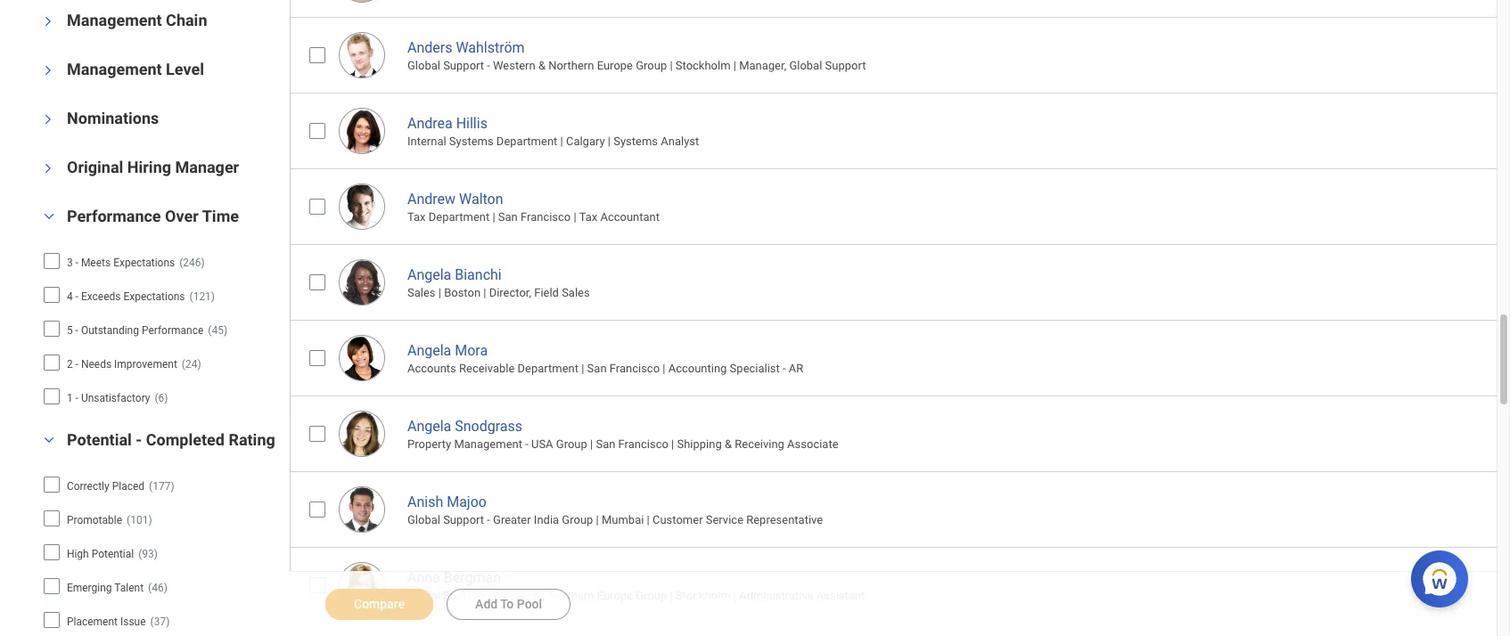 Task type: vqa. For each thing, say whether or not it's contained in the screenshot.


Task type: locate. For each thing, give the bounding box(es) containing it.
0 vertical spatial department
[[497, 135, 558, 148]]

san right usa
[[596, 438, 616, 451]]

department right receivable
[[518, 362, 579, 376]]

| down the customer
[[670, 590, 673, 603]]

outstanding
[[81, 324, 139, 337]]

1 - unsatisfactory
[[67, 392, 150, 404]]

- right 1
[[75, 392, 78, 404]]

san up property management - usa group   |   san francisco   |   shipping & receiving associate
[[587, 362, 607, 376]]

chevron down image for nominations
[[42, 108, 54, 130]]

department left calgary
[[497, 135, 558, 148]]

over
[[165, 207, 199, 225]]

1 tax from the left
[[408, 211, 426, 224]]

support for wahlström
[[443, 59, 484, 72]]

group
[[636, 59, 667, 72], [556, 438, 588, 451], [562, 514, 593, 527], [636, 590, 667, 603]]

san inside angela mora list item
[[587, 362, 607, 376]]

chevron down image for management chain
[[42, 10, 54, 32]]

| right calgary
[[608, 135, 611, 148]]

support down anders wahlström
[[443, 59, 484, 72]]

angela
[[408, 266, 452, 283], [408, 342, 452, 359], [408, 418, 452, 435]]

potential inside tree
[[92, 548, 134, 561]]

assistant
[[817, 590, 865, 603]]

(45)
[[208, 324, 227, 337]]

systems
[[449, 135, 494, 148], [614, 135, 658, 148]]

europe
[[597, 59, 633, 72], [597, 590, 633, 603]]

andrew
[[408, 191, 456, 208]]

1
[[67, 392, 73, 404]]

|
[[670, 59, 673, 72], [734, 59, 737, 72], [561, 135, 563, 148], [608, 135, 611, 148], [493, 211, 496, 224], [574, 211, 577, 224], [439, 286, 441, 300], [484, 286, 486, 300], [582, 362, 585, 376], [663, 362, 666, 376], [590, 438, 593, 451], [672, 438, 674, 451], [596, 514, 599, 527], [647, 514, 650, 527], [670, 590, 673, 603], [734, 590, 737, 603]]

0 vertical spatial angela
[[408, 266, 452, 283]]

1 vertical spatial northern
[[549, 590, 594, 603]]

| left the "administrative"
[[734, 590, 737, 603]]

& inside anna bergman list item
[[539, 590, 546, 603]]

specialist
[[730, 362, 780, 376]]

2 vertical spatial francisco
[[619, 438, 669, 451]]

| down bianchi
[[484, 286, 486, 300]]

management down snodgrass
[[454, 438, 523, 451]]

europe inside anna bergman list item
[[597, 590, 633, 603]]

systems left analyst
[[614, 135, 658, 148]]

1 sales from the left
[[408, 286, 436, 300]]

1 vertical spatial performance
[[142, 324, 204, 337]]

chevron down image
[[42, 10, 54, 32], [42, 59, 54, 81], [38, 210, 60, 223]]

francisco left accounting in the bottom of the page
[[610, 362, 660, 376]]

0 vertical spatial northern
[[549, 59, 594, 72]]

0 vertical spatial europe
[[597, 59, 633, 72]]

global inside the anish majoo 'list item'
[[408, 514, 441, 527]]

1 vertical spatial chevron down image
[[42, 59, 54, 81]]

sales   |   boston   |   director, field sales
[[408, 286, 590, 300]]

department inside andrea hillis list item
[[497, 135, 558, 148]]

northern inside the anders wahlström list item
[[549, 59, 594, 72]]

francisco up field
[[521, 211, 571, 224]]

(6)
[[155, 392, 168, 404]]

1 vertical spatial western
[[493, 590, 536, 603]]

chevron down image inside potential - completed rating group
[[38, 434, 60, 446]]

1 vertical spatial stockholm
[[676, 590, 731, 603]]

management inside 'angela snodgrass' list item
[[454, 438, 523, 451]]

| left accounting in the bottom of the page
[[663, 362, 666, 376]]

placed
[[112, 480, 145, 493]]

support inside anna bergman list item
[[443, 590, 484, 603]]

san down walton on the left
[[498, 211, 518, 224]]

high potential
[[67, 548, 134, 561]]

western down bergman
[[493, 590, 536, 603]]

2 western from the top
[[493, 590, 536, 603]]

hillis
[[456, 115, 488, 132]]

northern
[[549, 59, 594, 72], [549, 590, 594, 603]]

western inside the anders wahlström list item
[[493, 59, 536, 72]]

sales
[[408, 286, 436, 300], [562, 286, 590, 300]]

angela mora link
[[408, 339, 488, 359]]

chevron down image inside performance over time group
[[38, 210, 60, 223]]

management up the nominations on the left top of page
[[67, 59, 162, 78]]

1 vertical spatial potential
[[92, 548, 134, 561]]

0 vertical spatial san
[[498, 211, 518, 224]]

mumbai
[[602, 514, 644, 527]]

2 vertical spatial department
[[518, 362, 579, 376]]

0 vertical spatial francisco
[[521, 211, 571, 224]]

- right 3
[[75, 256, 78, 269]]

2 northern from the top
[[549, 590, 594, 603]]

stockholm inside anna bergman list item
[[676, 590, 731, 603]]

1 northern from the top
[[549, 59, 594, 72]]

director,
[[489, 286, 532, 300]]

performance over time
[[67, 207, 239, 225]]

angela for angela bianchi
[[408, 266, 452, 283]]

anna bergman list item
[[290, 547, 1511, 623]]

2 vertical spatial chevron down image
[[38, 210, 60, 223]]

2 - needs improvement
[[67, 358, 177, 371]]

2 vertical spatial san
[[596, 438, 616, 451]]

global for anders wahlström
[[408, 59, 441, 72]]

group inside the anders wahlström list item
[[636, 59, 667, 72]]

service
[[706, 514, 744, 527]]

(177)
[[149, 480, 174, 493]]

group right usa
[[556, 438, 588, 451]]

- left greater
[[487, 514, 490, 527]]

support down bergman
[[443, 590, 484, 603]]

correctly
[[67, 480, 109, 493]]

potential
[[67, 430, 132, 449], [92, 548, 134, 561]]

northern for anders wahlström
[[549, 59, 594, 72]]

chevron down image
[[42, 108, 54, 130], [42, 157, 54, 179], [38, 434, 60, 446]]

bianchi
[[455, 266, 502, 283]]

francisco left shipping at the left of the page
[[619, 438, 669, 451]]

-
[[487, 59, 490, 72], [75, 256, 78, 269], [75, 290, 78, 303], [75, 324, 78, 337], [75, 358, 78, 371], [783, 362, 786, 376], [75, 392, 78, 404], [136, 430, 142, 449], [525, 438, 529, 451], [487, 514, 490, 527], [487, 590, 490, 603]]

management up the management level
[[67, 10, 162, 29]]

angela snodgrass list item
[[290, 396, 1511, 472]]

- left usa
[[525, 438, 529, 451]]

field
[[534, 286, 559, 300]]

1 western from the top
[[493, 59, 536, 72]]

0 horizontal spatial tax
[[408, 211, 426, 224]]

improvement
[[114, 358, 177, 371]]

2 vertical spatial chevron down image
[[38, 434, 60, 446]]

ar
[[789, 362, 804, 376]]

2 angela from the top
[[408, 342, 452, 359]]

department inside 'andrew walton' list item
[[429, 211, 490, 224]]

placement
[[67, 616, 118, 628]]

western inside anna bergman list item
[[493, 590, 536, 603]]

anders wahlström link
[[408, 35, 525, 56]]

angela mora list item
[[290, 320, 1511, 396]]

- right 5
[[75, 324, 78, 337]]

2 tax from the left
[[579, 211, 598, 224]]

angela up property at the left of the page
[[408, 418, 452, 435]]

0 horizontal spatial sales
[[408, 286, 436, 300]]

global down anders
[[408, 59, 441, 72]]

1 vertical spatial management
[[67, 59, 162, 78]]

support right manager, at the top of page
[[825, 59, 866, 72]]

& inside the anders wahlström list item
[[539, 59, 546, 72]]

walton
[[459, 191, 503, 208]]

| down walton on the left
[[493, 211, 496, 224]]

western down wahlström
[[493, 59, 536, 72]]

- left the ar
[[783, 362, 786, 376]]

angela bianchi
[[408, 266, 502, 283]]

global support - western & northern europe group   |   stockholm   |   administrative assistant
[[408, 590, 865, 603]]

- down bergman
[[487, 590, 490, 603]]

1 horizontal spatial tax
[[579, 211, 598, 224]]

global right manager, at the top of page
[[790, 59, 823, 72]]

support inside the anish majoo 'list item'
[[443, 514, 484, 527]]

performance up (24)
[[142, 324, 204, 337]]

1 systems from the left
[[449, 135, 494, 148]]

- right 4
[[75, 290, 78, 303]]

- inside the anish majoo 'list item'
[[487, 514, 490, 527]]

department for mora
[[518, 362, 579, 376]]

4 - exceeds expectations
[[67, 290, 185, 303]]

1 vertical spatial expectations
[[123, 290, 185, 303]]

& right shipping at the left of the page
[[725, 438, 732, 451]]

0 vertical spatial &
[[539, 59, 546, 72]]

expectations up 4 - exceeds expectations
[[113, 256, 175, 269]]

emerging
[[67, 582, 112, 594]]

support
[[443, 59, 484, 72], [825, 59, 866, 72], [443, 514, 484, 527], [443, 590, 484, 603]]

(46)
[[148, 582, 168, 594]]

1 horizontal spatial sales
[[562, 286, 590, 300]]

potential down 1 - unsatisfactory
[[67, 430, 132, 449]]

performance over time button
[[67, 207, 239, 225]]

& up internal systems department   |   calgary   |   systems analyst
[[539, 59, 546, 72]]

department for hillis
[[497, 135, 558, 148]]

& for anders wahlström
[[539, 59, 546, 72]]

1 vertical spatial list item
[[290, 623, 1511, 637]]

group down the customer
[[636, 590, 667, 603]]

0 vertical spatial management
[[67, 10, 162, 29]]

1 vertical spatial department
[[429, 211, 490, 224]]

0 horizontal spatial systems
[[449, 135, 494, 148]]

anders
[[408, 39, 453, 56]]

- inside the anders wahlström list item
[[487, 59, 490, 72]]

global down anna
[[408, 590, 441, 603]]

support for majoo
[[443, 514, 484, 527]]

sales down angela bianchi
[[408, 286, 436, 300]]

time
[[202, 207, 239, 225]]

anders wahlström list item
[[290, 17, 1511, 92]]

performance over time group
[[32, 206, 281, 416]]

1 vertical spatial san
[[587, 362, 607, 376]]

stockholm left manager, at the top of page
[[676, 59, 731, 72]]

- left completed
[[136, 430, 142, 449]]

- down wahlström
[[487, 59, 490, 72]]

potential - completed rating button
[[67, 430, 275, 449]]

western for wahlström
[[493, 59, 536, 72]]

1 vertical spatial &
[[725, 438, 732, 451]]

global support - western & northern europe group   |   stockholm   |   manager, global support
[[408, 59, 866, 72]]

angela up boston
[[408, 266, 452, 283]]

2 vertical spatial &
[[539, 590, 546, 603]]

chevron down image for management level
[[42, 59, 54, 81]]

shipping
[[677, 438, 722, 451]]

potential - completed rating group
[[32, 429, 281, 637]]

2 vertical spatial management
[[454, 438, 523, 451]]

management
[[67, 10, 162, 29], [67, 59, 162, 78], [454, 438, 523, 451]]

0 vertical spatial chevron down image
[[42, 108, 54, 130]]

- inside anna bergman list item
[[487, 590, 490, 603]]

tax left accountant
[[579, 211, 598, 224]]

expectations up 5 - outstanding performance
[[123, 290, 185, 303]]

department down andrew walton
[[429, 211, 490, 224]]

0 vertical spatial stockholm
[[676, 59, 731, 72]]

stockholm inside the anders wahlström list item
[[676, 59, 731, 72]]

global down "anish"
[[408, 514, 441, 527]]

list item
[[290, 0, 1511, 17], [290, 623, 1511, 637]]

5 - outstanding performance
[[67, 324, 204, 337]]

angela mora
[[408, 342, 488, 359]]

2 europe from the top
[[597, 590, 633, 603]]

systems down 'hillis'
[[449, 135, 494, 148]]

2 systems from the left
[[614, 135, 658, 148]]

1 stockholm from the top
[[676, 59, 731, 72]]

europe inside the anders wahlström list item
[[597, 59, 633, 72]]

group right india
[[562, 514, 593, 527]]

performance up 3 - meets expectations
[[67, 207, 161, 225]]

angela up accounts
[[408, 342, 452, 359]]

department
[[497, 135, 558, 148], [429, 211, 490, 224], [518, 362, 579, 376]]

2 stockholm from the top
[[676, 590, 731, 603]]

1 vertical spatial francisco
[[610, 362, 660, 376]]

| up property management - usa group   |   san francisco   |   shipping & receiving associate
[[582, 362, 585, 376]]

original
[[67, 157, 123, 176]]

manager,
[[739, 59, 787, 72]]

potential up emerging talent
[[92, 548, 134, 561]]

3 - meets expectations
[[67, 256, 175, 269]]

4
[[67, 290, 73, 303]]

1 vertical spatial angela
[[408, 342, 452, 359]]

high
[[67, 548, 89, 561]]

2 vertical spatial angela
[[408, 418, 452, 435]]

anna
[[408, 570, 440, 587]]

management for management chain
[[67, 10, 162, 29]]

0 vertical spatial list item
[[290, 0, 1511, 17]]

europe down global support - greater india group   |   mumbai   |   customer service representative
[[597, 590, 633, 603]]

1 vertical spatial europe
[[597, 590, 633, 603]]

& inside 'angela snodgrass' list item
[[725, 438, 732, 451]]

potential - completed rating
[[67, 430, 275, 449]]

group up analyst
[[636, 59, 667, 72]]

0 vertical spatial expectations
[[113, 256, 175, 269]]

sales right field
[[562, 286, 590, 300]]

& down india
[[539, 590, 546, 603]]

management level button
[[67, 59, 204, 78]]

chain
[[166, 10, 207, 29]]

northern down india
[[549, 590, 594, 603]]

0 vertical spatial chevron down image
[[42, 10, 54, 32]]

3 angela from the top
[[408, 418, 452, 435]]

chevron down image for potential - completed rating
[[38, 434, 60, 446]]

francisco
[[521, 211, 571, 224], [610, 362, 660, 376], [619, 438, 669, 451]]

potential - completed rating tree
[[43, 470, 260, 636]]

northern up calgary
[[549, 59, 594, 72]]

customer
[[653, 514, 703, 527]]

1 horizontal spatial systems
[[614, 135, 658, 148]]

1 angela from the top
[[408, 266, 452, 283]]

1 vertical spatial chevron down image
[[42, 157, 54, 179]]

group inside the anish majoo 'list item'
[[562, 514, 593, 527]]

europe up calgary
[[597, 59, 633, 72]]

global inside anna bergman list item
[[408, 590, 441, 603]]

& for anna bergman
[[539, 590, 546, 603]]

1 list item from the top
[[290, 0, 1511, 17]]

expectations
[[113, 256, 175, 269], [123, 290, 185, 303]]

snodgrass
[[455, 418, 523, 435]]

0 vertical spatial western
[[493, 59, 536, 72]]

1 europe from the top
[[597, 59, 633, 72]]

tax down the andrew
[[408, 211, 426, 224]]

performance over time tree
[[43, 247, 260, 413]]

support down the majoo at the left of the page
[[443, 514, 484, 527]]

northern inside anna bergman list item
[[549, 590, 594, 603]]

department inside angela mora list item
[[518, 362, 579, 376]]

expectations for 4 - exceeds expectations
[[123, 290, 185, 303]]

anish majoo list item
[[290, 472, 1511, 547]]

stockholm left the "administrative"
[[676, 590, 731, 603]]

| right usa
[[590, 438, 593, 451]]



Task type: describe. For each thing, give the bounding box(es) containing it.
5
[[67, 324, 73, 337]]

administrative
[[739, 590, 814, 603]]

francisco inside 'angela snodgrass' list item
[[619, 438, 669, 451]]

anish majoo link
[[408, 490, 487, 511]]

group inside 'angela snodgrass' list item
[[556, 438, 588, 451]]

angela bianchi link
[[408, 263, 502, 283]]

- inside 'angela snodgrass' list item
[[525, 438, 529, 451]]

needs
[[81, 358, 112, 371]]

san inside 'angela snodgrass' list item
[[596, 438, 616, 451]]

support for bergman
[[443, 590, 484, 603]]

exceeds
[[81, 290, 121, 303]]

global for anish majoo
[[408, 514, 441, 527]]

| left accountant
[[574, 211, 577, 224]]

europe for anders wahlström
[[597, 59, 633, 72]]

| right mumbai
[[647, 514, 650, 527]]

management level
[[67, 59, 204, 78]]

internal systems department   |   calgary   |   systems analyst
[[408, 135, 699, 148]]

(101)
[[127, 514, 152, 527]]

tax department   |   san francisco   |   tax accountant
[[408, 211, 660, 224]]

andrea hillis link
[[408, 111, 488, 132]]

andrea hillis
[[408, 115, 488, 132]]

| left boston
[[439, 286, 441, 300]]

accounts receivable department   |   san francisco   |   accounting specialist - ar
[[408, 362, 804, 376]]

(37)
[[150, 616, 170, 628]]

anders wahlström
[[408, 39, 525, 56]]

analyst
[[661, 135, 699, 148]]

| up analyst
[[670, 59, 673, 72]]

francisco inside 'andrew walton' list item
[[521, 211, 571, 224]]

placement issue
[[67, 616, 146, 628]]

bergman
[[444, 570, 501, 587]]

receiving
[[735, 438, 785, 451]]

europe for anna bergman
[[597, 590, 633, 603]]

andrew walton
[[408, 191, 503, 208]]

boston
[[444, 286, 481, 300]]

2 list item from the top
[[290, 623, 1511, 637]]

correctly placed
[[67, 480, 145, 493]]

mora
[[455, 342, 488, 359]]

management chain button
[[67, 10, 207, 29]]

performance inside performance over time tree
[[142, 324, 204, 337]]

meets
[[81, 256, 111, 269]]

| left calgary
[[561, 135, 563, 148]]

property management - usa group   |   san francisco   |   shipping & receiving associate
[[408, 438, 839, 451]]

francisco inside angela mora list item
[[610, 362, 660, 376]]

stockholm for anna bergman
[[676, 590, 731, 603]]

expectations for 3 - meets expectations
[[113, 256, 175, 269]]

2 sales from the left
[[562, 286, 590, 300]]

global for anna bergman
[[408, 590, 441, 603]]

representative
[[747, 514, 823, 527]]

andrew walton link
[[408, 187, 503, 208]]

san inside 'andrew walton' list item
[[498, 211, 518, 224]]

anish
[[408, 494, 443, 511]]

receivable
[[459, 362, 515, 376]]

completed
[[146, 430, 225, 449]]

promotable
[[67, 514, 122, 527]]

hiring
[[127, 157, 171, 176]]

angela snodgrass
[[408, 418, 523, 435]]

2
[[67, 358, 73, 371]]

management chain
[[67, 10, 207, 29]]

0 vertical spatial potential
[[67, 430, 132, 449]]

talent
[[114, 582, 144, 594]]

- right 2
[[75, 358, 78, 371]]

accountant
[[601, 211, 660, 224]]

accounts
[[408, 362, 456, 376]]

property
[[408, 438, 451, 451]]

0 vertical spatial performance
[[67, 207, 161, 225]]

| left mumbai
[[596, 514, 599, 527]]

northern for anna bergman
[[549, 590, 594, 603]]

majoo
[[447, 494, 487, 511]]

anna bergman link
[[408, 566, 501, 587]]

- inside angela mora list item
[[783, 362, 786, 376]]

(24)
[[182, 358, 201, 371]]

western for bergman
[[493, 590, 536, 603]]

chevron down image for performance over time
[[38, 210, 60, 223]]

level
[[166, 59, 204, 78]]

usa
[[532, 438, 553, 451]]

angela for angela mora
[[408, 342, 452, 359]]

(93)
[[138, 548, 158, 561]]

global support - greater india group   |   mumbai   |   customer service representative
[[408, 514, 823, 527]]

original hiring manager
[[67, 157, 239, 176]]

issue
[[120, 616, 146, 628]]

chevron down image for original hiring manager
[[42, 157, 54, 179]]

(121)
[[190, 290, 215, 303]]

andrea hillis list item
[[290, 92, 1511, 168]]

| left manager, at the top of page
[[734, 59, 737, 72]]

anna bergman
[[408, 570, 501, 587]]

india
[[534, 514, 559, 527]]

| left shipping at the left of the page
[[672, 438, 674, 451]]

angela snodgrass link
[[408, 414, 523, 435]]

andrea
[[408, 115, 453, 132]]

angela bianchi list item
[[290, 244, 1511, 320]]

management for management level
[[67, 59, 162, 78]]

stockholm for anders wahlström
[[676, 59, 731, 72]]

group inside anna bergman list item
[[636, 590, 667, 603]]

nominations
[[67, 108, 159, 127]]

anish majoo
[[408, 494, 487, 511]]

manager
[[175, 157, 239, 176]]

- inside group
[[136, 430, 142, 449]]

(246)
[[179, 256, 205, 269]]

original hiring manager button
[[67, 157, 239, 176]]

accounting
[[669, 362, 727, 376]]

wahlström
[[456, 39, 525, 56]]

andrew walton list item
[[290, 168, 1511, 244]]

associate
[[788, 438, 839, 451]]

emerging talent
[[67, 582, 144, 594]]

angela for angela snodgrass
[[408, 418, 452, 435]]



